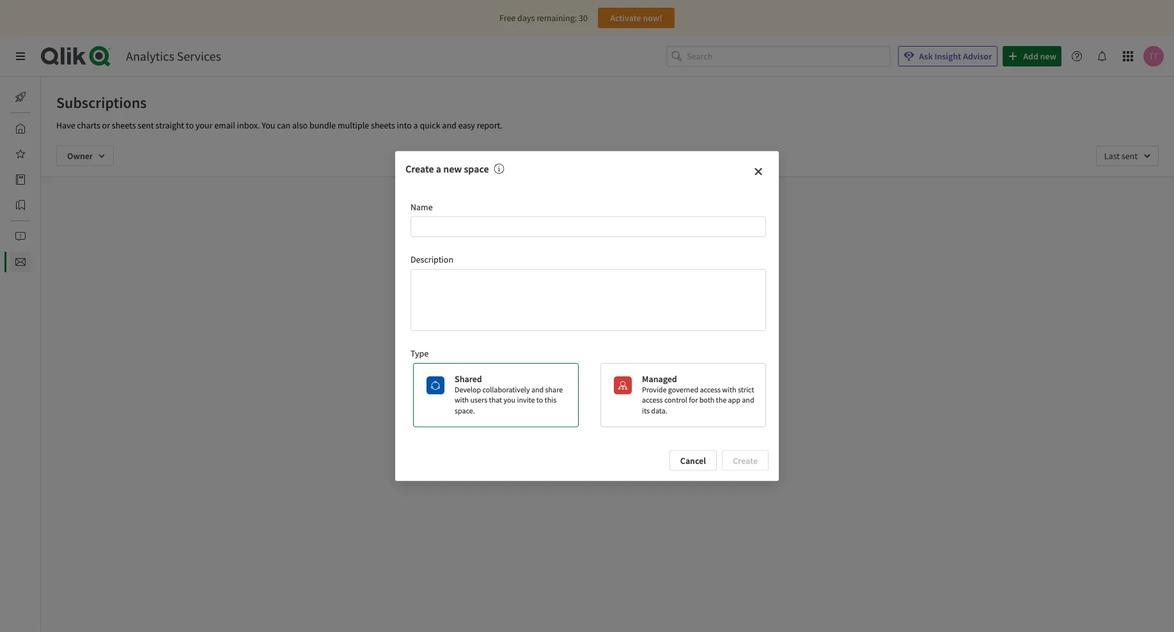 Task type: locate. For each thing, give the bounding box(es) containing it.
access up both
[[700, 385, 721, 395]]

you
[[504, 396, 516, 405]]

1 horizontal spatial you
[[528, 269, 544, 282]]

option group
[[408, 363, 767, 428]]

email
[[214, 120, 235, 131]]

the
[[716, 396, 727, 405]]

1 horizontal spatial and
[[532, 385, 544, 395]]

with
[[723, 385, 737, 395], [455, 396, 469, 405]]

charts
[[77, 120, 100, 131]]

with up space.
[[455, 396, 469, 405]]

0 horizontal spatial and
[[442, 120, 457, 131]]

your
[[196, 120, 213, 131]]

1 horizontal spatial sheets
[[371, 120, 395, 131]]

sheets
[[112, 120, 136, 131], [371, 120, 395, 131]]

do
[[546, 269, 558, 282]]

and inside managed provide governed access with strict access control for both the app and its data.
[[742, 396, 755, 405]]

free days remaining: 30
[[500, 12, 588, 24]]

home
[[41, 123, 64, 134]]

with up "app"
[[723, 385, 737, 395]]

subscriptions
[[56, 93, 147, 112]]

0 vertical spatial with
[[723, 385, 737, 395]]

a
[[414, 120, 418, 131], [436, 163, 442, 176]]

you do not have any subscriptions yet
[[528, 269, 693, 282]]

0 vertical spatial you
[[262, 120, 275, 131]]

ask insight advisor
[[920, 51, 993, 62]]

0 horizontal spatial you
[[262, 120, 275, 131]]

access
[[700, 385, 721, 395], [642, 396, 663, 405]]

collaboratively
[[483, 385, 530, 395]]

and left easy
[[442, 120, 457, 131]]

you
[[262, 120, 275, 131], [528, 269, 544, 282]]

and inside shared develop collaboratively and share with users that you invite to this space.
[[532, 385, 544, 395]]

ask insight advisor button
[[899, 46, 998, 67]]

navigation pane element
[[0, 82, 69, 278]]

to left the your on the left
[[186, 120, 194, 131]]

1 vertical spatial and
[[532, 385, 544, 395]]

and up invite
[[532, 385, 544, 395]]

now!
[[643, 12, 663, 24]]

0 horizontal spatial a
[[414, 120, 418, 131]]

a left new on the left of the page
[[436, 163, 442, 176]]

inbox.
[[237, 120, 260, 131]]

can
[[277, 120, 291, 131]]

1 horizontal spatial with
[[723, 385, 737, 395]]

a right into
[[414, 120, 418, 131]]

activate now!
[[611, 12, 663, 24]]

free
[[500, 12, 516, 24]]

have
[[56, 120, 75, 131]]

access down 'provide'
[[642, 396, 663, 405]]

to left this
[[537, 396, 543, 405]]

yet
[[679, 269, 693, 282]]

1 horizontal spatial a
[[436, 163, 442, 176]]

strict
[[738, 385, 755, 395]]

bundle
[[310, 120, 336, 131]]

1 horizontal spatial access
[[700, 385, 721, 395]]

last sent image
[[1097, 146, 1159, 166]]

0 vertical spatial and
[[442, 120, 457, 131]]

0 horizontal spatial with
[[455, 396, 469, 405]]

2 vertical spatial and
[[742, 396, 755, 405]]

filters region
[[41, 136, 1175, 177]]

option group containing shared
[[408, 363, 767, 428]]

getting started image
[[15, 92, 26, 102]]

1 horizontal spatial to
[[537, 396, 543, 405]]

cancel button
[[670, 451, 717, 471]]

2 sheets from the left
[[371, 120, 395, 131]]

1 vertical spatial a
[[436, 163, 442, 176]]

activate
[[611, 12, 642, 24]]

0 vertical spatial access
[[700, 385, 721, 395]]

its
[[642, 406, 650, 416]]

2 horizontal spatial and
[[742, 396, 755, 405]]

and
[[442, 120, 457, 131], [532, 385, 544, 395], [742, 396, 755, 405]]

0 horizontal spatial sheets
[[112, 120, 136, 131]]

users
[[471, 396, 488, 405]]

and down strict
[[742, 396, 755, 405]]

managed provide governed access with strict access control for both the app and its data.
[[642, 374, 755, 416]]

sheets right or at the left of the page
[[112, 120, 136, 131]]

0 horizontal spatial access
[[642, 396, 663, 405]]

space
[[464, 163, 489, 176]]

easy
[[459, 120, 475, 131]]

any
[[600, 269, 616, 282]]

governed
[[669, 385, 699, 395]]

to
[[186, 120, 194, 131], [537, 396, 543, 405]]

sheets left into
[[371, 120, 395, 131]]

with inside managed provide governed access with strict access control for both the app and its data.
[[723, 385, 737, 395]]

analytics services
[[126, 48, 221, 64]]

searchbar element
[[667, 46, 891, 67]]

0 horizontal spatial to
[[186, 120, 194, 131]]

0 vertical spatial to
[[186, 120, 194, 131]]

1 vertical spatial access
[[642, 396, 663, 405]]

close image
[[754, 167, 764, 177]]

with inside shared develop collaboratively and share with users that you invite to this space.
[[455, 396, 469, 405]]

open sidebar menu image
[[15, 51, 26, 61]]

1 vertical spatial with
[[455, 396, 469, 405]]

you left can
[[262, 120, 275, 131]]

1 vertical spatial to
[[537, 396, 543, 405]]

1 vertical spatial you
[[528, 269, 544, 282]]

you left 'do'
[[528, 269, 544, 282]]



Task type: describe. For each thing, give the bounding box(es) containing it.
option group inside the create a new space dialog
[[408, 363, 767, 428]]

services
[[177, 48, 221, 64]]

create a new space
[[406, 163, 489, 176]]

invite
[[517, 396, 535, 405]]

for
[[689, 396, 698, 405]]

Name text field
[[411, 217, 767, 237]]

home link
[[10, 118, 64, 139]]

shared
[[455, 374, 482, 385]]

not
[[560, 269, 575, 282]]

type
[[411, 348, 429, 360]]

30
[[579, 12, 588, 24]]

that
[[489, 396, 502, 405]]

or
[[102, 120, 110, 131]]

straight
[[156, 120, 184, 131]]

have charts or sheets sent straight to your email inbox. you can also bundle multiple sheets into a quick and easy report.
[[56, 120, 503, 131]]

have
[[577, 269, 598, 282]]

sent
[[138, 120, 154, 131]]

remaining:
[[537, 12, 577, 24]]

ask
[[920, 51, 933, 62]]

multiple
[[338, 120, 369, 131]]

new
[[444, 163, 462, 176]]

provide
[[642, 385, 667, 395]]

both
[[700, 396, 715, 405]]

activate now! link
[[598, 8, 675, 28]]

insight
[[935, 51, 962, 62]]

create
[[406, 163, 434, 176]]

to inside shared develop collaboratively and share with users that you invite to this space.
[[537, 396, 543, 405]]

name
[[411, 201, 433, 213]]

this
[[545, 396, 557, 405]]

home image
[[15, 123, 26, 134]]

collections image
[[15, 200, 26, 211]]

cancel
[[681, 455, 706, 467]]

into
[[397, 120, 412, 131]]

report.
[[477, 120, 503, 131]]

days
[[518, 12, 535, 24]]

develop
[[455, 385, 481, 395]]

create a new space dialog
[[395, 151, 779, 481]]

Search text field
[[687, 46, 891, 67]]

quick
[[420, 120, 441, 131]]

control
[[665, 396, 688, 405]]

analytics services element
[[126, 48, 221, 64]]

subscriptions
[[618, 269, 677, 282]]

data.
[[652, 406, 668, 416]]

0 vertical spatial a
[[414, 120, 418, 131]]

Description text field
[[411, 269, 767, 331]]

catalog
[[41, 174, 69, 186]]

also
[[292, 120, 308, 131]]

analytics
[[126, 48, 174, 64]]

1 sheets from the left
[[112, 120, 136, 131]]

description
[[411, 254, 454, 265]]

managed
[[642, 374, 677, 385]]

catalog link
[[10, 170, 69, 190]]

advisor
[[964, 51, 993, 62]]

a inside the create a new space dialog
[[436, 163, 442, 176]]

share
[[546, 385, 563, 395]]

app
[[729, 396, 741, 405]]

space.
[[455, 406, 475, 416]]

shared develop collaboratively and share with users that you invite to this space.
[[455, 374, 563, 416]]

subscriptions image
[[15, 257, 26, 267]]



Task type: vqa. For each thing, say whether or not it's contained in the screenshot.
Measures
no



